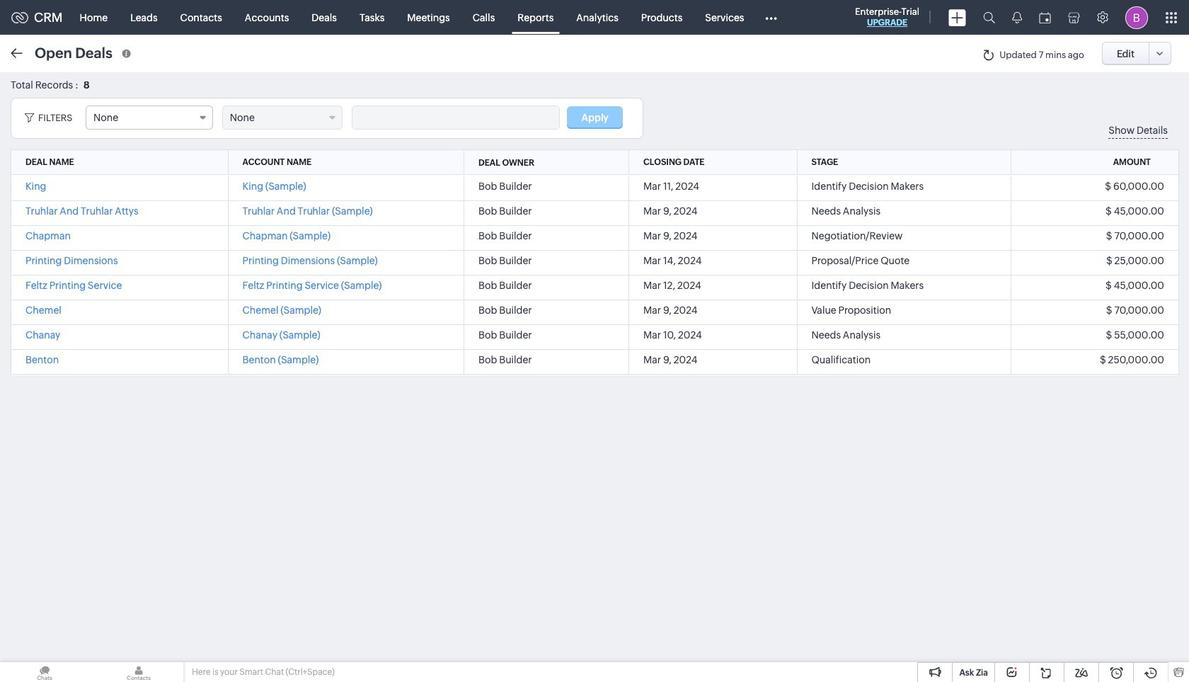 Task type: describe. For each thing, give the bounding box(es) containing it.
create menu image
[[949, 9, 967, 26]]

signals image
[[1013, 11, 1023, 23]]

search image
[[984, 11, 996, 23]]

contacts image
[[94, 662, 183, 682]]

Other Modules field
[[756, 6, 787, 29]]

profile element
[[1118, 0, 1157, 34]]

search element
[[975, 0, 1004, 35]]



Task type: vqa. For each thing, say whether or not it's contained in the screenshot.
"to"
no



Task type: locate. For each thing, give the bounding box(es) containing it.
calendar image
[[1040, 12, 1052, 23]]

None text field
[[352, 106, 559, 129]]

profile image
[[1126, 6, 1149, 29]]

create menu element
[[941, 0, 975, 34]]

logo image
[[11, 12, 28, 23]]

chats image
[[0, 662, 89, 682]]

signals element
[[1004, 0, 1031, 35]]

None field
[[86, 106, 213, 130], [222, 106, 343, 130], [86, 106, 213, 130], [222, 106, 343, 130]]



